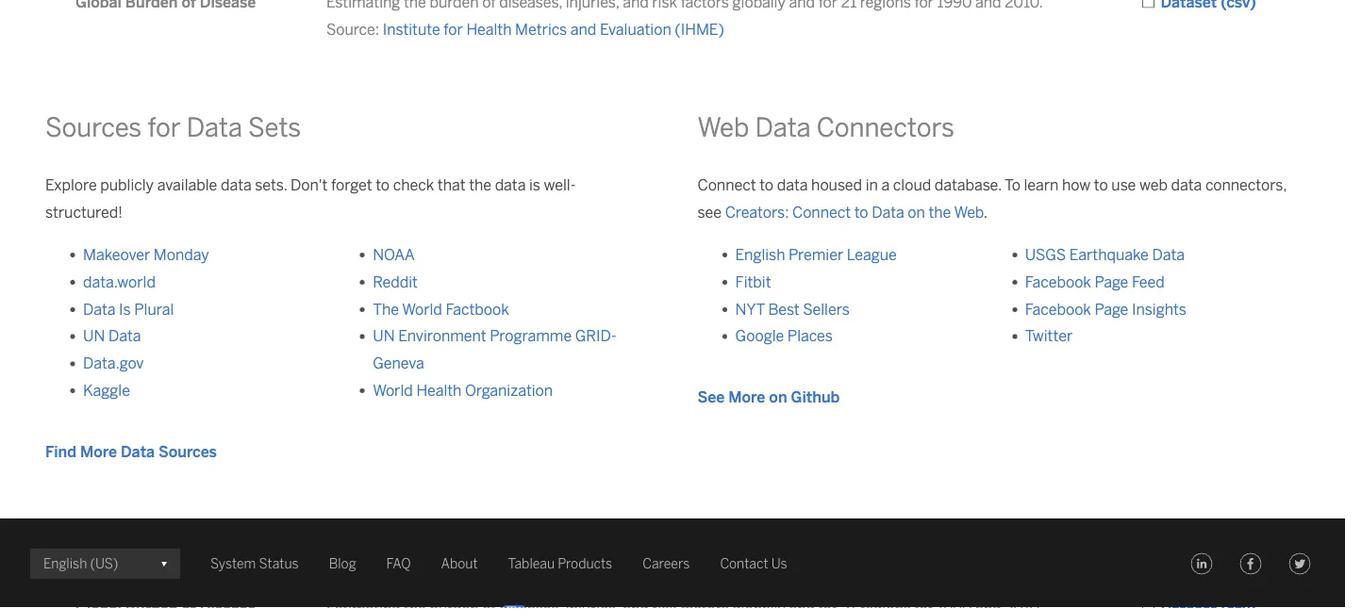 Task type: locate. For each thing, give the bounding box(es) containing it.
1 vertical spatial page
[[1095, 300, 1128, 318]]

and up evaluation
[[623, 0, 649, 11]]

data.gov link
[[83, 355, 144, 373]]

connectors
[[817, 112, 954, 143]]

english inside "selected language" element
[[43, 556, 87, 571]]

1 horizontal spatial more
[[728, 389, 765, 406]]

(us)
[[90, 556, 118, 571]]

places
[[787, 327, 833, 345]]

1 horizontal spatial connect
[[792, 204, 851, 222]]

data up feed
[[1152, 246, 1185, 264]]

connect to data housed in a cloud database. to learn how to use web data connectors, see
[[698, 177, 1287, 222]]

to down the in
[[854, 204, 868, 222]]

0 vertical spatial english
[[735, 246, 785, 264]]

english for english premier league fitbit nyt best sellers google places
[[735, 246, 785, 264]]

data left housed
[[777, 177, 808, 194]]

2 facebook from the top
[[1025, 300, 1091, 318]]

contact us
[[720, 556, 787, 571]]

the
[[404, 0, 426, 11], [469, 177, 491, 194], [929, 204, 951, 222]]

see
[[698, 389, 725, 406]]

0 vertical spatial sources
[[45, 112, 142, 143]]

web
[[698, 112, 749, 143], [954, 204, 984, 222]]

web
[[1139, 177, 1168, 194]]

1 data from the left
[[221, 177, 252, 194]]

web up see
[[698, 112, 749, 143]]

world health organization link
[[373, 382, 553, 400]]

connect inside connect to data housed in a cloud database. to learn how to use web data connectors, see
[[698, 177, 756, 194]]

for
[[818, 0, 838, 11], [914, 0, 934, 11], [444, 20, 463, 38], [148, 112, 181, 143]]

1 facebook from the top
[[1025, 273, 1091, 291]]

the down cloud
[[929, 204, 951, 222]]

english inside english premier league fitbit nyt best sellers google places
[[735, 246, 785, 264]]

un up the data.gov at the left of the page
[[83, 327, 105, 345]]

noaa reddit the world factbook un environment programme grid- geneva world health organization
[[373, 246, 617, 400]]

1 horizontal spatial sources
[[159, 443, 217, 461]]

on
[[908, 204, 925, 222], [769, 389, 787, 406]]

more right see
[[728, 389, 765, 406]]

0 vertical spatial connect
[[698, 177, 756, 194]]

kaggle
[[83, 382, 130, 400]]

1 vertical spatial health
[[416, 382, 462, 400]]

page down earthquake at the top of page
[[1095, 273, 1128, 291]]

selected language element
[[43, 549, 167, 579]]

1 vertical spatial the
[[469, 177, 491, 194]]

for down burden
[[444, 20, 463, 38]]

system
[[210, 556, 256, 571]]

facebook up twitter 'link'
[[1025, 300, 1091, 318]]

on down cloud
[[908, 204, 925, 222]]

0 vertical spatial page
[[1095, 273, 1128, 291]]

connect down housed
[[792, 204, 851, 222]]

page down facebook page feed link
[[1095, 300, 1128, 318]]

explore publicly available data sets. don't forget to check that the data is well- structured!
[[45, 177, 576, 222]]

data left sets.
[[221, 177, 252, 194]]

tableau products link
[[508, 553, 612, 575]]

evaluation
[[600, 20, 671, 38]]

connectors,
[[1205, 177, 1287, 194]]

1 horizontal spatial the
[[469, 177, 491, 194]]

noaa
[[373, 246, 415, 264]]

1 vertical spatial facebook
[[1025, 300, 1091, 318]]

to left check
[[376, 177, 390, 194]]

monday
[[154, 246, 209, 264]]

globally
[[733, 0, 786, 11]]

un
[[83, 327, 105, 345], [373, 327, 395, 345]]

connect
[[698, 177, 756, 194], [792, 204, 851, 222]]

web down database.
[[954, 204, 984, 222]]

0 horizontal spatial connect
[[698, 177, 756, 194]]

fitbit
[[735, 273, 771, 291]]

makeover
[[83, 246, 150, 264]]

blog
[[329, 556, 356, 571]]

1 vertical spatial on
[[769, 389, 787, 406]]

burden
[[430, 0, 479, 11]]

available
[[157, 177, 217, 194]]

see more on github
[[698, 389, 840, 406]]

tableau
[[508, 556, 555, 571]]

0 horizontal spatial sources
[[45, 112, 142, 143]]

data
[[221, 177, 252, 194], [495, 177, 526, 194], [777, 177, 808, 194], [1171, 177, 1202, 194]]

0 horizontal spatial english
[[43, 556, 87, 571]]

blog link
[[329, 553, 356, 575]]

1 vertical spatial english
[[43, 556, 87, 571]]

about
[[441, 556, 478, 571]]

the inside explore publicly available data sets. don't forget to check that the data is well- structured!
[[469, 177, 491, 194]]

0 horizontal spatial on
[[769, 389, 787, 406]]

1 horizontal spatial health
[[466, 20, 512, 38]]

world
[[402, 300, 442, 318], [373, 382, 413, 400]]

more for web
[[728, 389, 765, 406]]

un down the
[[373, 327, 395, 345]]

2 un from the left
[[373, 327, 395, 345]]

0 vertical spatial health
[[466, 20, 512, 38]]

the right that
[[469, 177, 491, 194]]

0 horizontal spatial un
[[83, 327, 105, 345]]

grid-
[[575, 327, 617, 345]]

data left is
[[83, 300, 116, 318]]

reddit link
[[373, 273, 418, 291]]

1 un from the left
[[83, 327, 105, 345]]

nyt
[[735, 300, 765, 318]]

1 vertical spatial sources
[[159, 443, 217, 461]]

page
[[1095, 273, 1128, 291], [1095, 300, 1128, 318]]

the up institute
[[404, 0, 426, 11]]

and right 1990
[[975, 0, 1001, 11]]

un environment programme grid- geneva link
[[373, 327, 617, 373]]

to
[[376, 177, 390, 194], [759, 177, 774, 194], [1094, 177, 1108, 194], [854, 204, 868, 222]]

twitter
[[1025, 327, 1073, 345]]

data left is at the top left of the page
[[495, 177, 526, 194]]

2 vertical spatial the
[[929, 204, 951, 222]]

0 horizontal spatial more
[[80, 443, 117, 461]]

creators: connect to data on the web .
[[725, 204, 988, 222]]

0 horizontal spatial health
[[416, 382, 462, 400]]

facebook down usgs
[[1025, 273, 1091, 291]]

1 vertical spatial connect
[[792, 204, 851, 222]]

data
[[187, 112, 242, 143], [755, 112, 811, 143], [872, 204, 904, 222], [1152, 246, 1185, 264], [83, 300, 116, 318], [108, 327, 141, 345], [121, 443, 155, 461]]

1 horizontal spatial on
[[908, 204, 925, 222]]

0 vertical spatial the
[[404, 0, 426, 11]]

creators:
[[725, 204, 789, 222]]

english left (us) on the bottom of the page
[[43, 556, 87, 571]]

1 horizontal spatial web
[[954, 204, 984, 222]]

use
[[1111, 177, 1136, 194]]

data right web
[[1171, 177, 1202, 194]]

.
[[984, 204, 988, 222]]

in
[[866, 177, 878, 194]]

1 vertical spatial more
[[80, 443, 117, 461]]

0 vertical spatial more
[[728, 389, 765, 406]]

to up creators:
[[759, 177, 774, 194]]

sources for data sets
[[45, 112, 301, 143]]

more right find
[[80, 443, 117, 461]]

world down geneva
[[373, 382, 413, 400]]

is
[[119, 300, 131, 318]]

health down geneva
[[416, 382, 462, 400]]

un inside makeover monday data.world data is plural un data data.gov kaggle
[[83, 327, 105, 345]]

check
[[393, 177, 434, 194]]

1 horizontal spatial english
[[735, 246, 785, 264]]

metrics
[[515, 20, 567, 38]]

us
[[771, 556, 787, 571]]

structured!
[[45, 204, 123, 222]]

of
[[482, 0, 496, 11]]

health down of
[[466, 20, 512, 38]]

sets.
[[255, 177, 287, 194]]

for left 21
[[818, 0, 838, 11]]

tableau products
[[508, 556, 612, 571]]

world up environment at the bottom left of page
[[402, 300, 442, 318]]

connect up see
[[698, 177, 756, 194]]

facebook page feed link
[[1025, 273, 1165, 291]]

data down a
[[872, 204, 904, 222]]

league
[[847, 246, 897, 264]]

see
[[698, 204, 722, 222]]

0 vertical spatial web
[[698, 112, 749, 143]]

0 vertical spatial facebook
[[1025, 273, 1091, 291]]

system status
[[210, 556, 299, 571]]

facebook
[[1025, 273, 1091, 291], [1025, 300, 1091, 318]]

nyt best sellers link
[[735, 300, 850, 318]]

to inside explore publicly available data sets. don't forget to check that the data is well- structured!
[[376, 177, 390, 194]]

more inside "link"
[[728, 389, 765, 406]]

makeover monday data.world data is plural un data data.gov kaggle
[[83, 246, 209, 400]]

on left 'github'
[[769, 389, 787, 406]]

system status link
[[210, 553, 299, 575]]

english up 'fitbit'
[[735, 246, 785, 264]]

0 horizontal spatial the
[[404, 0, 426, 11]]

2 horizontal spatial the
[[929, 204, 951, 222]]

factbook
[[446, 300, 509, 318]]

that
[[437, 177, 466, 194]]

1 horizontal spatial un
[[373, 327, 395, 345]]



Task type: vqa. For each thing, say whether or not it's contained in the screenshot.
.
yes



Task type: describe. For each thing, give the bounding box(es) containing it.
data down is
[[108, 327, 141, 345]]

and down injuries,
[[570, 20, 596, 38]]

learn
[[1024, 177, 1059, 194]]

feed
[[1132, 273, 1165, 291]]

well-
[[544, 177, 576, 194]]

and right globally in the top right of the page
[[789, 0, 815, 11]]

data inside usgs earthquake data facebook page feed facebook page insights twitter
[[1152, 246, 1185, 264]]

regions
[[860, 0, 911, 11]]

usgs earthquake data link
[[1025, 246, 1185, 264]]

twitter link
[[1025, 327, 1073, 345]]

is
[[529, 177, 540, 194]]

noaa link
[[373, 246, 415, 264]]

google places link
[[735, 327, 833, 345]]

to left use
[[1094, 177, 1108, 194]]

diseases,
[[499, 0, 562, 11]]

forget
[[331, 177, 372, 194]]

find more data sources
[[45, 443, 217, 461]]

risk
[[652, 0, 677, 11]]

programme
[[490, 327, 572, 345]]

contact us link
[[720, 553, 787, 575]]

how
[[1062, 177, 1091, 194]]

health inside noaa reddit the world factbook un environment programme grid- geneva world health organization
[[416, 382, 462, 400]]

sets
[[248, 112, 301, 143]]

institute for health metrics and evaluation (ihme) link
[[383, 20, 724, 38]]

status
[[259, 556, 299, 571]]

explore
[[45, 177, 97, 194]]

estimating the burden of diseases, injuries, and risk factors globally and for 21 regions for 1990 and 2010. source:
[[326, 0, 1043, 38]]

the
[[373, 300, 399, 318]]

kaggle link
[[83, 382, 130, 400]]

faq link
[[386, 553, 411, 575]]

0 horizontal spatial web
[[698, 112, 749, 143]]

find more data sources link
[[45, 439, 217, 466]]

1 vertical spatial web
[[954, 204, 984, 222]]

see more on github link
[[698, 384, 840, 411]]

faq
[[386, 556, 411, 571]]

insights
[[1132, 300, 1186, 318]]

estimating
[[326, 0, 400, 11]]

more for sources
[[80, 443, 117, 461]]

2 page from the top
[[1095, 300, 1128, 318]]

github
[[791, 389, 840, 406]]

find
[[45, 443, 76, 461]]

1 page from the top
[[1095, 273, 1128, 291]]

data up creators:
[[755, 112, 811, 143]]

english for english (us)
[[43, 556, 87, 571]]

google
[[735, 327, 784, 345]]

data.gov
[[83, 355, 144, 373]]

makeover monday link
[[83, 246, 209, 264]]

on inside "link"
[[769, 389, 787, 406]]

fitbit link
[[735, 273, 771, 291]]

data is plural link
[[83, 300, 174, 318]]

2 data from the left
[[495, 177, 526, 194]]

about link
[[441, 553, 478, 575]]

best
[[768, 300, 800, 318]]

careers
[[642, 556, 690, 571]]

institute for health metrics and evaluation (ihme)
[[383, 20, 724, 38]]

cloud
[[893, 177, 931, 194]]

3 data from the left
[[777, 177, 808, 194]]

english (us)
[[43, 556, 118, 571]]

database.
[[935, 177, 1002, 194]]

4 data from the left
[[1171, 177, 1202, 194]]

reddit
[[373, 273, 418, 291]]

for up available
[[148, 112, 181, 143]]

a
[[881, 177, 890, 194]]

plural
[[134, 300, 174, 318]]

careers link
[[642, 553, 690, 575]]

publicly
[[100, 177, 154, 194]]

english premier league link
[[735, 246, 897, 264]]

un inside noaa reddit the world factbook un environment programme grid- geneva world health organization
[[373, 327, 395, 345]]

sellers
[[803, 300, 850, 318]]

un data link
[[83, 327, 141, 345]]

1 vertical spatial world
[[373, 382, 413, 400]]

organization
[[465, 382, 553, 400]]

data.world
[[83, 273, 156, 291]]

0 vertical spatial world
[[402, 300, 442, 318]]

0 vertical spatial on
[[908, 204, 925, 222]]

products
[[558, 556, 612, 571]]

don't
[[291, 177, 328, 194]]

usgs earthquake data facebook page feed facebook page insights twitter
[[1025, 246, 1186, 345]]

for left 1990
[[914, 0, 934, 11]]

facebook page insights link
[[1025, 300, 1186, 318]]

factors
[[681, 0, 729, 11]]

usgs
[[1025, 246, 1066, 264]]

data.world link
[[83, 273, 156, 291]]

data left sets
[[187, 112, 242, 143]]

data down 'kaggle' link
[[121, 443, 155, 461]]

english premier league fitbit nyt best sellers google places
[[735, 246, 897, 345]]

the world factbook link
[[373, 300, 509, 318]]

earthquake
[[1069, 246, 1149, 264]]

source:
[[326, 20, 379, 38]]

21
[[841, 0, 857, 11]]

to
[[1005, 177, 1021, 194]]

premier
[[789, 246, 843, 264]]

the inside estimating the burden of diseases, injuries, and risk factors globally and for 21 regions for 1990 and 2010. source:
[[404, 0, 426, 11]]



